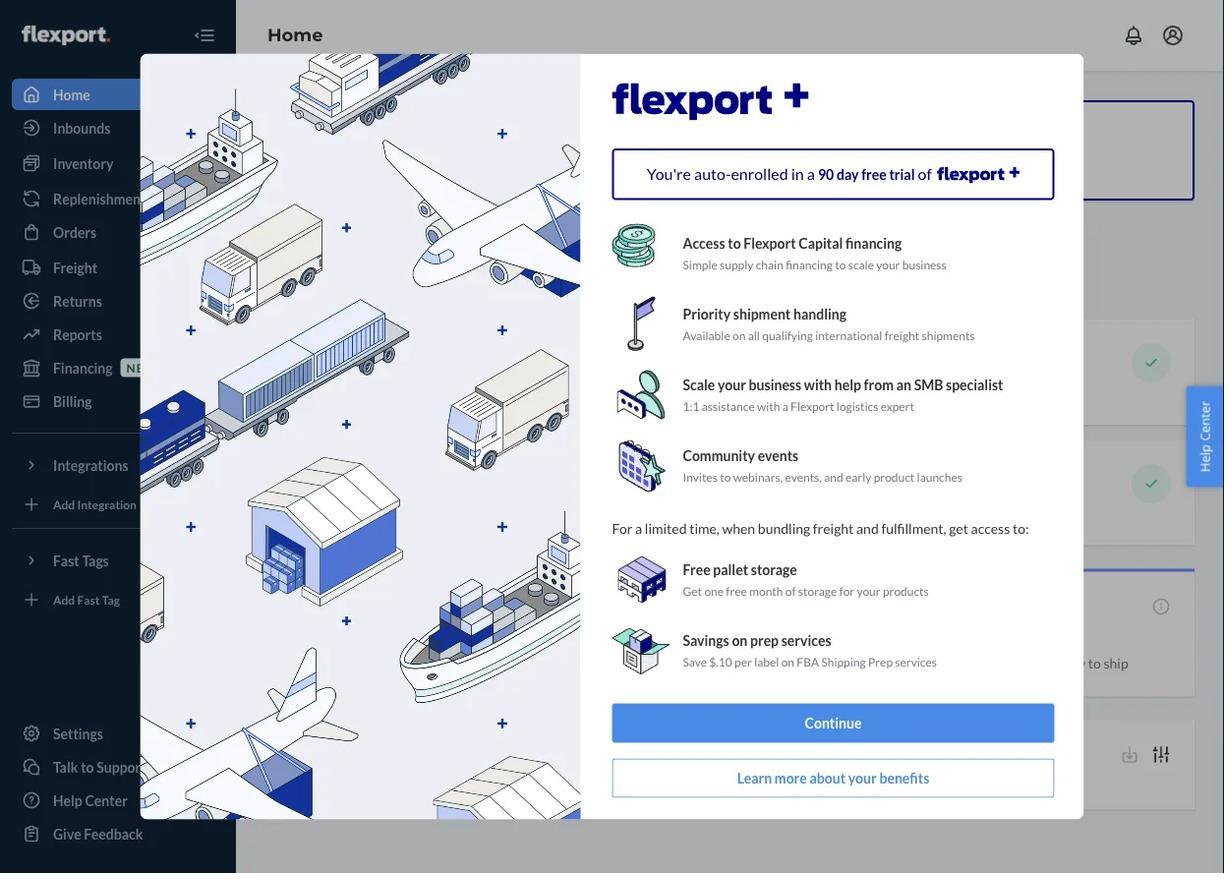 Task type: locate. For each thing, give the bounding box(es) containing it.
0 horizontal spatial with
[[758, 399, 781, 414]]

0 horizontal spatial business
[[749, 376, 802, 393]]

a up the events
[[783, 399, 789, 414]]

help
[[1197, 445, 1214, 473]]

and left fulfillment,
[[857, 520, 879, 537]]

free right one
[[726, 584, 748, 599]]

trial
[[890, 166, 915, 183]]

on
[[733, 329, 746, 343], [732, 632, 748, 649], [782, 655, 795, 669]]

1 vertical spatial with
[[758, 399, 781, 414]]

shipping
[[822, 655, 866, 669]]

your right about
[[849, 770, 877, 787]]

1 vertical spatial of
[[786, 584, 796, 599]]

prep
[[869, 655, 893, 669]]

bundling
[[758, 520, 811, 537]]

financing up scale
[[846, 235, 902, 251]]

1 vertical spatial business
[[749, 376, 802, 393]]

savings
[[683, 632, 730, 649]]

continue
[[805, 715, 862, 732]]

on left all on the top of the page
[[733, 329, 746, 343]]

1 vertical spatial financing
[[786, 258, 833, 272]]

priority shipment handling available on all qualifying international freight shipments
[[683, 305, 976, 343]]

services
[[782, 632, 832, 649], [896, 655, 938, 669]]

1 horizontal spatial of
[[918, 164, 933, 183]]

0 horizontal spatial a
[[636, 520, 643, 537]]

shipment
[[734, 305, 791, 322]]

for
[[612, 520, 633, 537]]

to down community
[[720, 470, 731, 484]]

of right 'month'
[[786, 584, 796, 599]]

free
[[862, 166, 887, 183], [726, 584, 748, 599]]

with right assistance
[[758, 399, 781, 414]]

1 horizontal spatial business
[[903, 258, 947, 272]]

0 vertical spatial free
[[862, 166, 887, 183]]

business
[[903, 258, 947, 272], [749, 376, 802, 393]]

smb
[[915, 376, 944, 393]]

on inside priority shipment handling available on all qualifying international freight shipments
[[733, 329, 746, 343]]

1 horizontal spatial free
[[862, 166, 887, 183]]

help center
[[1197, 401, 1214, 473]]

1 vertical spatial a
[[783, 399, 789, 414]]

1 horizontal spatial a
[[783, 399, 789, 414]]

0 vertical spatial of
[[918, 164, 933, 183]]

to up supply
[[728, 235, 741, 251]]

financing down capital
[[786, 258, 833, 272]]

0 vertical spatial business
[[903, 258, 947, 272]]

pallet
[[714, 561, 749, 578]]

storage left the for on the right bottom of the page
[[799, 584, 838, 599]]

0 horizontal spatial of
[[786, 584, 796, 599]]

0 vertical spatial on
[[733, 329, 746, 343]]

savings on prep services save $.10 per label on fba shipping prep services
[[683, 632, 938, 669]]

1 vertical spatial services
[[896, 655, 938, 669]]

financing
[[846, 235, 902, 251], [786, 258, 833, 272]]

1 vertical spatial on
[[732, 632, 748, 649]]

to:
[[1013, 520, 1030, 537]]

to
[[728, 235, 741, 251], [836, 258, 846, 272], [720, 470, 731, 484]]

an
[[897, 376, 912, 393]]

0 vertical spatial services
[[782, 632, 832, 649]]

international
[[816, 329, 883, 343]]

your inside scale your business with help from an smb specialist 1:1 assistance with a flexport logistics expert
[[718, 376, 747, 393]]

of
[[918, 164, 933, 183], [786, 584, 796, 599]]

your right scale
[[877, 258, 901, 272]]

benefits
[[880, 770, 930, 787]]

your inside button
[[849, 770, 877, 787]]

business right scale
[[903, 258, 947, 272]]

with
[[805, 376, 832, 393], [758, 399, 781, 414]]

0 horizontal spatial free
[[726, 584, 748, 599]]

learn more about your benefits
[[738, 770, 930, 787]]

free pallet storage get one free month of storage for your products
[[683, 561, 929, 599]]

free right day
[[862, 166, 887, 183]]

when
[[723, 520, 756, 537]]

storage
[[751, 561, 798, 578], [799, 584, 838, 599]]

flexport inside the access to flexport capital financing simple supply chain financing to scale your business
[[744, 235, 797, 251]]

2 vertical spatial to
[[720, 470, 731, 484]]

0 vertical spatial a
[[807, 164, 815, 183]]

a right for
[[636, 520, 643, 537]]

1 vertical spatial and
[[857, 520, 879, 537]]

flexport inside scale your business with help from an smb specialist 1:1 assistance with a flexport logistics expert
[[791, 399, 835, 414]]

0 vertical spatial and
[[825, 470, 844, 484]]

0 vertical spatial storage
[[751, 561, 798, 578]]

your
[[877, 258, 901, 272], [718, 376, 747, 393], [857, 584, 881, 599], [849, 770, 877, 787]]

1 horizontal spatial storage
[[799, 584, 838, 599]]

webinars,
[[734, 470, 783, 484]]

freight
[[885, 329, 920, 343], [814, 520, 854, 537]]

on left fba
[[782, 655, 795, 669]]

services right prep
[[896, 655, 938, 669]]

1 vertical spatial free
[[726, 584, 748, 599]]

your right the for on the right bottom of the page
[[857, 584, 881, 599]]

1:1
[[683, 399, 700, 414]]

launches
[[918, 470, 963, 484]]

learn
[[738, 770, 772, 787]]

freight left shipments
[[885, 329, 920, 343]]

2 horizontal spatial a
[[807, 164, 815, 183]]

your up assistance
[[718, 376, 747, 393]]

freight right the bundling
[[814, 520, 854, 537]]

simple
[[683, 258, 718, 272]]

1 horizontal spatial and
[[857, 520, 879, 537]]

fba
[[797, 655, 820, 669]]

time,
[[690, 520, 720, 537]]

with left help
[[805, 376, 832, 393]]

to left scale
[[836, 258, 846, 272]]

1 vertical spatial storage
[[799, 584, 838, 599]]

prep
[[751, 632, 779, 649]]

1 horizontal spatial with
[[805, 376, 832, 393]]

1 horizontal spatial freight
[[885, 329, 920, 343]]

center
[[1197, 401, 1214, 441]]

logistics
[[837, 399, 879, 414]]

business inside scale your business with help from an smb specialist 1:1 assistance with a flexport logistics expert
[[749, 376, 802, 393]]

0 horizontal spatial and
[[825, 470, 844, 484]]

services up fba
[[782, 632, 832, 649]]

and
[[825, 470, 844, 484], [857, 520, 879, 537]]

0 vertical spatial flexport
[[744, 235, 797, 251]]

90
[[819, 166, 835, 183]]

from
[[864, 376, 894, 393]]

0 horizontal spatial freight
[[814, 520, 854, 537]]

scale your business with help from an smb specialist 1:1 assistance with a flexport logistics expert
[[683, 376, 1004, 414]]

of right the trial
[[918, 164, 933, 183]]

and inside the community events invites to webinars, events, and early product launches
[[825, 470, 844, 484]]

day
[[837, 166, 859, 183]]

in
[[792, 164, 804, 183]]

flexport
[[744, 235, 797, 251], [791, 399, 835, 414]]

business down the qualifying
[[749, 376, 802, 393]]

flexport up the "chain"
[[744, 235, 797, 251]]

$.10
[[710, 655, 733, 669]]

your inside the access to flexport capital financing simple supply chain financing to scale your business
[[877, 258, 901, 272]]

0 vertical spatial freight
[[885, 329, 920, 343]]

1 vertical spatial flexport
[[791, 399, 835, 414]]

0 horizontal spatial services
[[782, 632, 832, 649]]

a right in
[[807, 164, 815, 183]]

storage up 'month'
[[751, 561, 798, 578]]

0 vertical spatial with
[[805, 376, 832, 393]]

a inside scale your business with help from an smb specialist 1:1 assistance with a flexport logistics expert
[[783, 399, 789, 414]]

scale
[[683, 376, 716, 393]]

a
[[807, 164, 815, 183], [783, 399, 789, 414], [636, 520, 643, 537]]

get
[[950, 520, 969, 537]]

1 horizontal spatial financing
[[846, 235, 902, 251]]

and left 'early' on the bottom right of the page
[[825, 470, 844, 484]]

flexport left 'logistics'
[[791, 399, 835, 414]]

on up per
[[732, 632, 748, 649]]

0 horizontal spatial storage
[[751, 561, 798, 578]]

shipments
[[922, 329, 976, 343]]



Task type: vqa. For each thing, say whether or not it's contained in the screenshot.
19, at the top
no



Task type: describe. For each thing, give the bounding box(es) containing it.
assistance
[[702, 399, 755, 414]]

your inside free pallet storage get one free month of storage for your products
[[857, 584, 881, 599]]

0 horizontal spatial financing
[[786, 258, 833, 272]]

help center button
[[1187, 386, 1225, 487]]

access
[[972, 520, 1011, 537]]

1 horizontal spatial services
[[896, 655, 938, 669]]

free inside free pallet storage get one free month of storage for your products
[[726, 584, 748, 599]]

2 vertical spatial on
[[782, 655, 795, 669]]

enrolled
[[731, 164, 789, 183]]

free
[[683, 561, 711, 578]]

chain
[[756, 258, 784, 272]]

save
[[683, 655, 707, 669]]

expert
[[881, 399, 915, 414]]

for
[[840, 584, 855, 599]]

business inside the access to flexport capital financing simple supply chain financing to scale your business
[[903, 258, 947, 272]]

get
[[683, 584, 703, 599]]

0 vertical spatial financing
[[846, 235, 902, 251]]

label
[[755, 655, 780, 669]]

you're auto-enrolled in a 90 day free trial of
[[647, 164, 936, 183]]

product
[[874, 470, 915, 484]]

priority
[[683, 305, 731, 322]]

scale
[[849, 258, 875, 272]]

about
[[810, 770, 846, 787]]

continue button
[[612, 704, 1055, 743]]

events,
[[786, 470, 822, 484]]

products
[[883, 584, 929, 599]]

limited
[[645, 520, 687, 537]]

specialist
[[946, 376, 1004, 393]]

help
[[835, 376, 862, 393]]

more
[[775, 770, 808, 787]]

qualifying
[[763, 329, 814, 343]]

events
[[758, 447, 799, 464]]

2 vertical spatial a
[[636, 520, 643, 537]]

available
[[683, 329, 731, 343]]

access to flexport capital financing simple supply chain financing to scale your business
[[683, 235, 947, 272]]

for a limited time, when bundling freight and fulfillment, get access to:
[[612, 520, 1030, 537]]

freight inside priority shipment handling available on all qualifying international freight shipments
[[885, 329, 920, 343]]

fulfillment,
[[882, 520, 947, 537]]

early
[[846, 470, 872, 484]]

all
[[748, 329, 760, 343]]

community events invites to webinars, events, and early product launches
[[683, 447, 963, 484]]

handling
[[794, 305, 847, 322]]

one
[[705, 584, 724, 599]]

community
[[683, 447, 756, 464]]

of inside free pallet storage get one free month of storage for your products
[[786, 584, 796, 599]]

supply
[[720, 258, 754, 272]]

access
[[683, 235, 726, 251]]

invites
[[683, 470, 718, 484]]

to inside the community events invites to webinars, events, and early product launches
[[720, 470, 731, 484]]

0 vertical spatial to
[[728, 235, 741, 251]]

per
[[735, 655, 752, 669]]

month
[[750, 584, 784, 599]]

free inside you're auto-enrolled in a 90 day free trial of
[[862, 166, 887, 183]]

1 vertical spatial freight
[[814, 520, 854, 537]]

you're
[[647, 164, 692, 183]]

1 vertical spatial to
[[836, 258, 846, 272]]

flexport+ image
[[138, 52, 581, 822]]

learn more about your benefits button
[[612, 759, 1055, 798]]

auto-
[[695, 164, 731, 183]]

capital
[[799, 235, 843, 251]]



